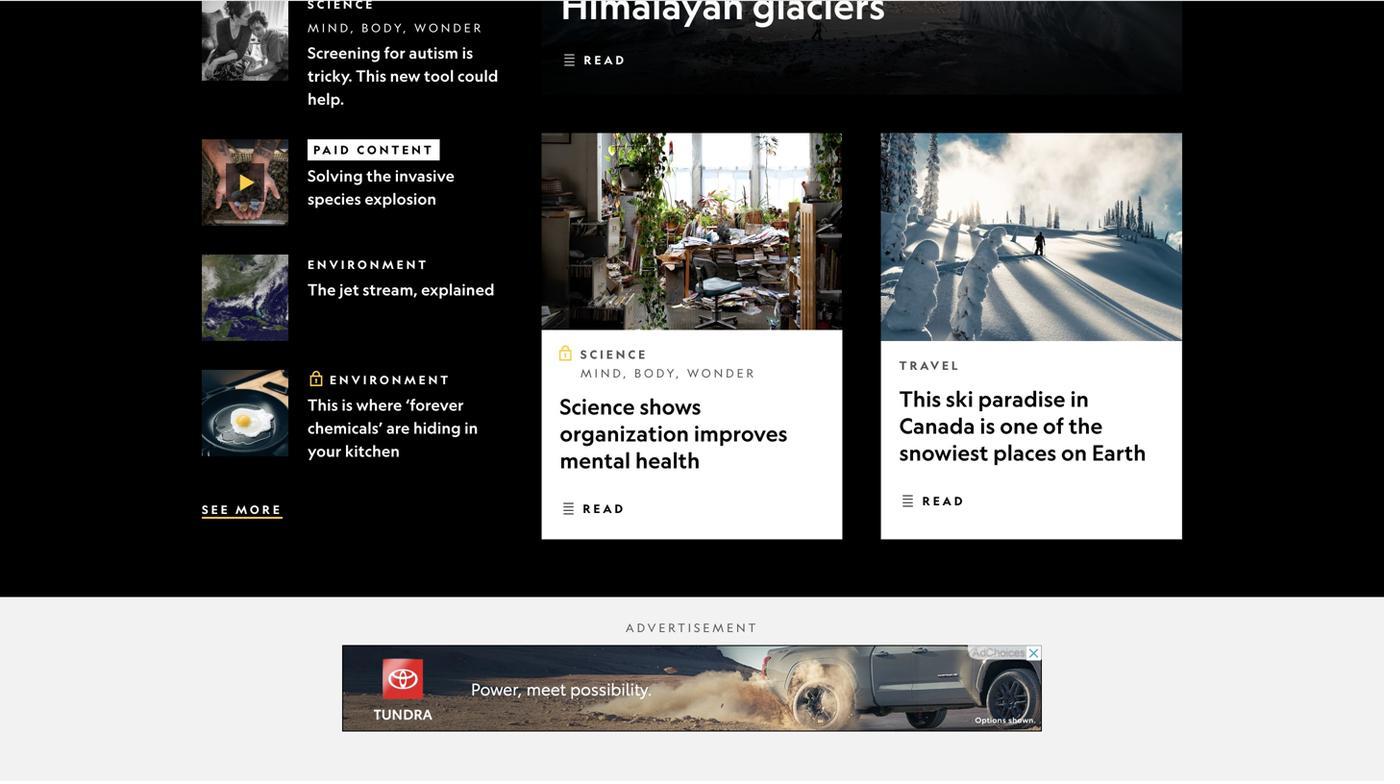 Task type: describe. For each thing, give the bounding box(es) containing it.
screening for autism is tricky. this new tool could help.
[[308, 43, 499, 109]]

science for organization
[[560, 394, 635, 420]]

of
[[1043, 413, 1065, 440]]

1 vertical spatial mind, body, wonder link
[[581, 366, 757, 380]]

canada
[[900, 413, 976, 440]]

the inside the paid content solving the invasive species explosion
[[367, 166, 392, 185]]

snowiest
[[900, 440, 989, 466]]

see
[[202, 503, 230, 517]]

environment the jet stream, explained
[[308, 258, 495, 299]]

wonder inside science mind, body, wonder
[[687, 366, 757, 380]]

organization
[[560, 421, 690, 447]]

science link
[[581, 348, 648, 362]]

in inside the this ski paradise in canada is one of the snowiest places on earth
[[1071, 386, 1090, 413]]

species
[[308, 189, 361, 209]]

body, inside science mind, body, wonder
[[635, 366, 682, 380]]

earth
[[1092, 440, 1147, 466]]

screening
[[308, 43, 381, 62]]

improves
[[694, 421, 788, 447]]

autism
[[409, 43, 459, 62]]

mental
[[560, 448, 631, 474]]

mind, body, wonder
[[308, 21, 484, 34]]

content
[[357, 143, 434, 157]]

0 vertical spatial mind,
[[308, 21, 356, 34]]

more
[[236, 503, 283, 517]]

one
[[1000, 413, 1039, 440]]

tricky.
[[308, 66, 353, 85]]

help.
[[308, 89, 345, 109]]

advertisement element
[[342, 646, 1042, 732]]

environment for environment the jet stream, explained
[[308, 258, 429, 272]]

1 vertical spatial environment link
[[330, 373, 451, 387]]

in inside this is where 'forever chemicals' are hiding in your kitchen
[[465, 419, 478, 438]]

read button for science shows organization improves mental health
[[560, 494, 626, 524]]

is inside the this ski paradise in canada is one of the snowiest places on earth
[[980, 413, 996, 440]]

invasive
[[395, 166, 455, 185]]

read button for this ski paradise in canada is one of the snowiest places on earth
[[900, 486, 966, 517]]

0 vertical spatial mind, body, wonder link
[[308, 21, 484, 34]]



Task type: vqa. For each thing, say whether or not it's contained in the screenshot.
This ski paradise in Canada is one of the snowiest places on Earth This
yes



Task type: locate. For each thing, give the bounding box(es) containing it.
0 vertical spatial environment link
[[308, 258, 429, 272]]

the down content at the top left
[[367, 166, 392, 185]]

0 horizontal spatial mind,
[[308, 21, 356, 34]]

mind, down science link
[[581, 366, 629, 380]]

this
[[356, 66, 387, 85], [900, 386, 942, 413], [308, 396, 338, 415]]

read button
[[561, 45, 627, 75], [900, 486, 966, 517], [560, 494, 626, 524]]

mind, body, wonder link up shows
[[581, 366, 757, 380]]

this inside screening for autism is tricky. this new tool could help.
[[356, 66, 387, 85]]

0 vertical spatial body,
[[362, 21, 409, 34]]

the
[[367, 166, 392, 185], [1069, 413, 1103, 440]]

travel link
[[900, 359, 961, 373]]

science inside science mind, body, wonder
[[581, 348, 648, 362]]

read
[[584, 53, 627, 67], [923, 494, 966, 509], [583, 502, 626, 516]]

jet
[[340, 280, 359, 299]]

paradise
[[979, 386, 1066, 413]]

see more link
[[202, 503, 283, 519]]

1 horizontal spatial in
[[1071, 386, 1090, 413]]

explosion
[[365, 189, 437, 209]]

1 horizontal spatial mind,
[[581, 366, 629, 380]]

0 vertical spatial in
[[1071, 386, 1090, 413]]

mind, inside science mind, body, wonder
[[581, 366, 629, 380]]

environment inside environment the jet stream, explained
[[308, 258, 429, 272]]

this ski paradise in canada is one of the snowiest places on earth
[[900, 386, 1147, 466]]

shows
[[640, 394, 701, 420]]

1 vertical spatial mind,
[[581, 366, 629, 380]]

1 vertical spatial wonder
[[687, 366, 757, 380]]

0 horizontal spatial in
[[465, 419, 478, 438]]

this down for
[[356, 66, 387, 85]]

health
[[636, 448, 700, 474]]

mind,
[[308, 21, 356, 34], [581, 366, 629, 380]]

1 horizontal spatial the
[[1069, 413, 1103, 440]]

0 vertical spatial environment
[[308, 258, 429, 272]]

science up shows
[[581, 348, 648, 362]]

see more
[[202, 503, 283, 517]]

wonder up autism
[[414, 21, 484, 34]]

0 horizontal spatial this
[[308, 396, 338, 415]]

0 vertical spatial science
[[581, 348, 648, 362]]

in
[[1071, 386, 1090, 413], [465, 419, 478, 438]]

2 horizontal spatial is
[[980, 413, 996, 440]]

ski
[[946, 386, 974, 413]]

on
[[1062, 440, 1088, 466]]

wonder up shows
[[687, 366, 757, 380]]

1 vertical spatial environment
[[330, 373, 451, 387]]

1 vertical spatial in
[[465, 419, 478, 438]]

body, up shows
[[635, 366, 682, 380]]

body,
[[362, 21, 409, 34], [635, 366, 682, 380]]

environment for environment
[[330, 373, 451, 387]]

0 vertical spatial the
[[367, 166, 392, 185]]

1 vertical spatial the
[[1069, 413, 1103, 440]]

0 horizontal spatial is
[[342, 396, 353, 415]]

0 horizontal spatial the
[[367, 166, 392, 185]]

environment link up where
[[330, 373, 451, 387]]

body, up for
[[362, 21, 409, 34]]

are
[[387, 419, 410, 438]]

environment
[[308, 258, 429, 272], [330, 373, 451, 387]]

1 horizontal spatial body,
[[635, 366, 682, 380]]

0 horizontal spatial mind, body, wonder link
[[308, 21, 484, 34]]

2 horizontal spatial this
[[900, 386, 942, 413]]

the inside the this ski paradise in canada is one of the snowiest places on earth
[[1069, 413, 1103, 440]]

mind, up screening
[[308, 21, 356, 34]]

kitchen
[[345, 442, 400, 461]]

0 horizontal spatial body,
[[362, 21, 409, 34]]

is up the could
[[462, 43, 473, 62]]

this inside the this ski paradise in canada is one of the snowiest places on earth
[[900, 386, 942, 413]]

this inside this is where 'forever chemicals' are hiding in your kitchen
[[308, 396, 338, 415]]

wonder
[[414, 21, 484, 34], [687, 366, 757, 380]]

mind, body, wonder link
[[308, 21, 484, 34], [581, 366, 757, 380]]

tool
[[424, 66, 454, 85]]

1 vertical spatial science
[[560, 394, 635, 420]]

science for body,
[[581, 348, 648, 362]]

0 vertical spatial wonder
[[414, 21, 484, 34]]

environment up where
[[330, 373, 451, 387]]

this for this is where 'forever chemicals' are hiding in your kitchen
[[308, 396, 338, 415]]

is inside screening for autism is tricky. this new tool could help.
[[462, 43, 473, 62]]

science inside science shows organization improves mental health
[[560, 394, 635, 420]]

read for science shows organization improves mental health
[[583, 502, 626, 516]]

science shows organization improves mental health
[[560, 394, 788, 474]]

could
[[458, 66, 499, 85]]

0 horizontal spatial wonder
[[414, 21, 484, 34]]

the up on
[[1069, 413, 1103, 440]]

for
[[384, 43, 406, 62]]

1 horizontal spatial mind, body, wonder link
[[581, 366, 757, 380]]

read for this ski paradise in canada is one of the snowiest places on earth
[[923, 494, 966, 509]]

the
[[308, 280, 336, 299]]

paid
[[314, 143, 352, 157]]

this for this ski paradise in canada is one of the snowiest places on earth
[[900, 386, 942, 413]]

science
[[581, 348, 648, 362], [560, 394, 635, 420]]

paid content solving the invasive species explosion
[[308, 143, 455, 209]]

your
[[308, 442, 342, 461]]

this up chemicals' at the left bottom of page
[[308, 396, 338, 415]]

1 horizontal spatial wonder
[[687, 366, 757, 380]]

mind, body, wonder link up for
[[308, 21, 484, 34]]

science up organization
[[560, 394, 635, 420]]

chemicals'
[[308, 419, 383, 438]]

this up canada
[[900, 386, 942, 413]]

travel
[[900, 359, 961, 373]]

is inside this is where 'forever chemicals' are hiding in your kitchen
[[342, 396, 353, 415]]

environment up jet
[[308, 258, 429, 272]]

1 horizontal spatial this
[[356, 66, 387, 85]]

is up chemicals' at the left bottom of page
[[342, 396, 353, 415]]

1 vertical spatial body,
[[635, 366, 682, 380]]

this is where 'forever chemicals' are hiding in your kitchen
[[308, 396, 478, 461]]

places
[[994, 440, 1057, 466]]

explained
[[421, 280, 495, 299]]

hiding
[[413, 419, 461, 438]]

science mind, body, wonder
[[581, 348, 757, 380]]

1 horizontal spatial is
[[462, 43, 473, 62]]

in right hiding
[[465, 419, 478, 438]]

stream,
[[363, 280, 418, 299]]

'forever
[[406, 396, 464, 415]]

is
[[462, 43, 473, 62], [342, 396, 353, 415], [980, 413, 996, 440]]

is left "one"
[[980, 413, 996, 440]]

environment link up jet
[[308, 258, 429, 272]]

in up on
[[1071, 386, 1090, 413]]

new
[[390, 66, 421, 85]]

solving
[[308, 166, 363, 185]]

where
[[356, 396, 402, 415]]

environment link
[[308, 258, 429, 272], [330, 373, 451, 387]]



